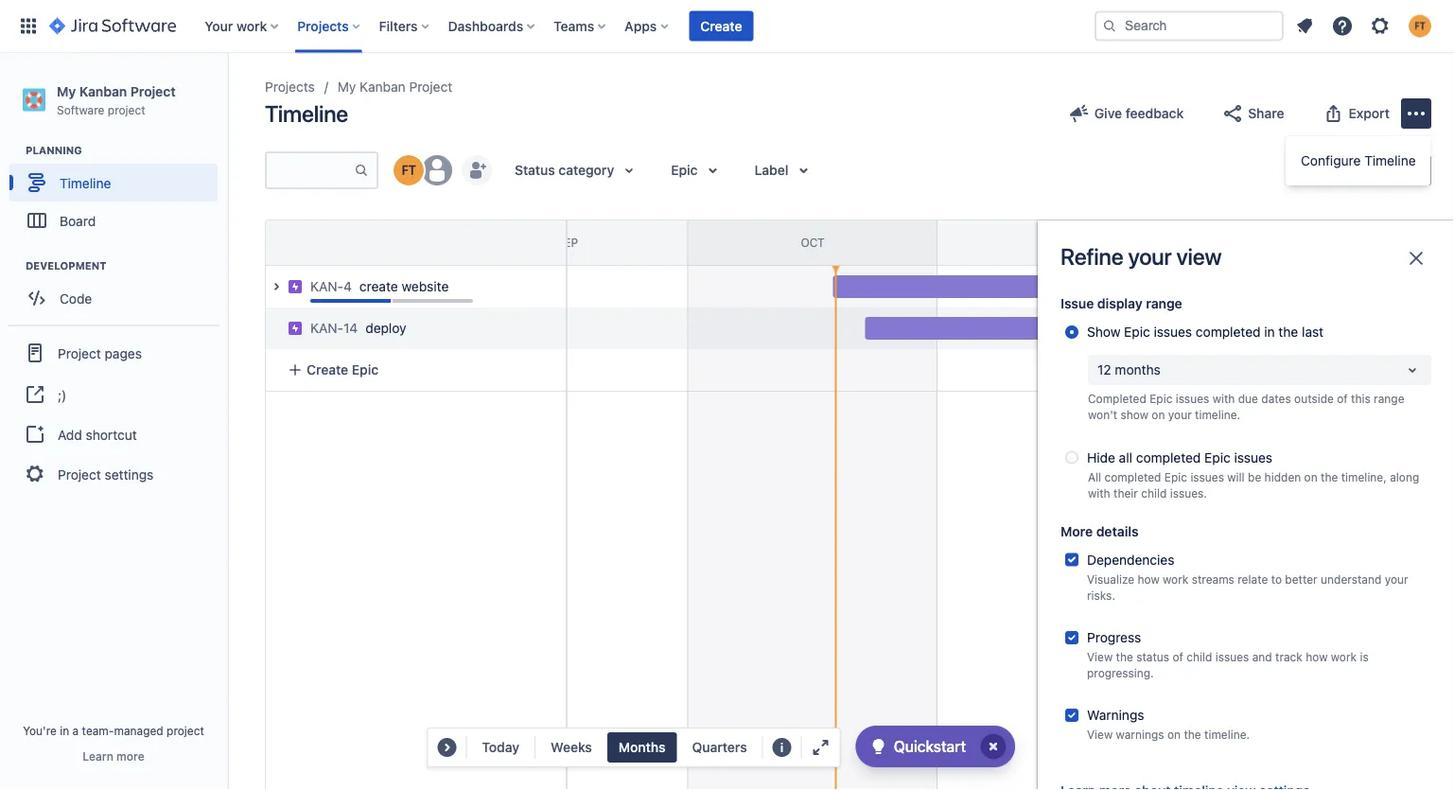 Task type: describe. For each thing, give the bounding box(es) containing it.
managed
[[114, 724, 163, 737]]

timeline inside button
[[1365, 153, 1416, 168]]

the inside all completed epic issues will be hidden on the timeline, along with their child issues.
[[1321, 470, 1338, 483]]

track
[[1276, 650, 1303, 664]]

development
[[26, 260, 106, 272]]

view settings button
[[1302, 155, 1432, 185]]

project settings link
[[8, 453, 220, 495]]

epic inside all completed epic issues will be hidden on the timeline, along with their child issues.
[[1165, 470, 1188, 483]]

website
[[402, 279, 449, 294]]

to
[[1271, 573, 1282, 586]]

1 vertical spatial completed
[[1136, 449, 1201, 465]]

timeline,
[[1341, 470, 1387, 483]]

is
[[1360, 650, 1369, 664]]

board link
[[9, 202, 218, 240]]

all completed epic issues will be hidden on the timeline, along with their child issues.
[[1088, 470, 1420, 500]]

kan-4 link
[[310, 277, 352, 296]]

project inside my kanban project software project
[[108, 103, 145, 116]]

epic image
[[288, 279, 303, 294]]

today
[[482, 739, 520, 755]]

along
[[1390, 470, 1420, 483]]

status
[[1137, 650, 1170, 664]]

kanban for my kanban project
[[360, 79, 406, 95]]

on inside completed epic issues with due dates outside of this range won't show on your timeline.
[[1152, 408, 1165, 422]]

refine your view
[[1061, 243, 1222, 270]]

issues up the months
[[1154, 324, 1192, 340]]

project down filters dropdown button
[[409, 79, 453, 95]]

kanban for my kanban project software project
[[79, 83, 127, 99]]

dates
[[1262, 392, 1291, 405]]

quickstart
[[894, 738, 966, 756]]

apps button
[[619, 11, 676, 41]]

view settings
[[1338, 162, 1422, 178]]

create epic button
[[276, 353, 554, 387]]

primary element
[[11, 0, 1095, 53]]

completed epic issues with due dates outside of this range won't show on your timeline.
[[1088, 392, 1405, 422]]

teams button
[[548, 11, 613, 41]]

planning group
[[9, 143, 226, 245]]

outside
[[1295, 392, 1334, 405]]

streams
[[1192, 573, 1235, 586]]

months button
[[607, 732, 677, 763]]

show
[[1087, 324, 1121, 340]]

feedback
[[1126, 106, 1184, 121]]

epic inside completed epic issues with due dates outside of this range won't show on your timeline.
[[1150, 392, 1173, 405]]

Search timeline text field
[[267, 153, 354, 187]]

teams
[[554, 18, 594, 34]]

software
[[57, 103, 104, 116]]

weeks
[[551, 739, 592, 755]]

planning image
[[3, 139, 26, 162]]

view for warnings
[[1087, 728, 1113, 741]]

open image
[[1401, 359, 1424, 381]]

create epic
[[307, 362, 379, 378]]

with inside all completed epic issues will be hidden on the timeline, along with their child issues.
[[1088, 486, 1111, 500]]

kan-14 link
[[310, 319, 358, 338]]

progressing.
[[1087, 667, 1154, 680]]

add
[[58, 427, 82, 442]]

child inside "progress view the status of child issues and track how work is progressing."
[[1187, 650, 1212, 664]]

child inside all completed epic issues will be hidden on the timeline, along with their child issues.
[[1141, 486, 1167, 500]]

give
[[1095, 106, 1122, 121]]

relate
[[1238, 573, 1268, 586]]

funky town image
[[394, 155, 424, 185]]

1 vertical spatial in
[[60, 724, 69, 737]]

0 vertical spatial completed
[[1196, 324, 1261, 340]]

view for progress
[[1087, 650, 1113, 664]]

;)
[[58, 387, 66, 402]]

4
[[344, 279, 352, 294]]

give feedback
[[1095, 106, 1184, 121]]

projects button
[[292, 11, 368, 41]]

quarters button
[[681, 732, 759, 763]]

risks.
[[1087, 589, 1116, 602]]

project left pages
[[58, 345, 101, 361]]

notifications image
[[1293, 15, 1316, 37]]

on inside all completed epic issues will be hidden on the timeline, along with their child issues.
[[1304, 470, 1318, 483]]

my for my kanban project software project
[[57, 83, 76, 99]]

give feedback button
[[1057, 98, 1195, 129]]

oct
[[801, 236, 825, 249]]

banner containing your work
[[0, 0, 1454, 53]]

close image
[[1405, 247, 1428, 270]]

your work
[[205, 18, 267, 34]]

settings image
[[1369, 15, 1392, 37]]

all
[[1119, 449, 1133, 465]]

with inside completed epic issues with due dates outside of this range won't show on your timeline.
[[1213, 392, 1235, 405]]

epic inside button
[[352, 362, 379, 378]]

status category
[[515, 162, 614, 178]]

months
[[619, 739, 666, 755]]

better
[[1285, 573, 1318, 586]]

won't
[[1088, 408, 1118, 422]]

legend image
[[771, 736, 794, 759]]

shortcut
[[86, 427, 137, 442]]

add shortcut
[[58, 427, 137, 442]]

this
[[1351, 392, 1371, 405]]

learn more button
[[83, 748, 144, 764]]

12
[[1098, 362, 1111, 378]]

projects for projects popup button
[[297, 18, 349, 34]]

understand
[[1321, 573, 1382, 586]]

Search field
[[1095, 11, 1284, 41]]

sidebar navigation image
[[206, 76, 248, 114]]

the inside "warnings view warnings on the timeline."
[[1184, 728, 1201, 741]]

create for create
[[701, 18, 742, 34]]

status category button
[[503, 155, 652, 185]]

the left last on the top of page
[[1279, 324, 1298, 340]]

share image
[[1222, 102, 1244, 125]]

issues inside completed epic issues with due dates outside of this range won't show on your timeline.
[[1176, 392, 1210, 405]]

all
[[1088, 470, 1102, 483]]

configure timeline
[[1301, 153, 1416, 168]]

issues up be
[[1234, 449, 1273, 465]]

group containing project pages
[[8, 325, 220, 501]]

help image
[[1331, 15, 1354, 37]]

completed
[[1088, 392, 1147, 405]]

quickstart button
[[856, 726, 1015, 767]]

today button
[[471, 732, 531, 763]]

configure timeline button
[[1286, 142, 1431, 180]]

how inside "dependencies visualize how work streams relate to better understand your risks."
[[1138, 573, 1160, 586]]

dependencies
[[1087, 552, 1175, 567]]

14
[[344, 320, 358, 336]]

epic image
[[288, 321, 303, 336]]

view settings image
[[1311, 159, 1334, 182]]

you're in a team-managed project
[[23, 724, 204, 737]]

be
[[1248, 470, 1262, 483]]



Task type: locate. For each thing, give the bounding box(es) containing it.
my inside my kanban project link
[[338, 79, 356, 95]]

child right their
[[1141, 486, 1167, 500]]

check image
[[867, 735, 890, 758]]

appswitcher icon image
[[17, 15, 40, 37]]

label
[[755, 162, 789, 178]]

2 vertical spatial on
[[1168, 728, 1181, 741]]

timeline. down "progress view the status of child issues and track how work is progressing." on the right
[[1205, 728, 1250, 741]]

1 vertical spatial project
[[167, 724, 204, 737]]

project right software
[[108, 103, 145, 116]]

1 vertical spatial timeline.
[[1205, 728, 1250, 741]]

the right warnings at the right bottom
[[1184, 728, 1201, 741]]

work right your
[[237, 18, 267, 34]]

configure
[[1301, 153, 1361, 168]]

quarters
[[692, 739, 747, 755]]

0 horizontal spatial range
[[1146, 296, 1182, 311]]

timeline link
[[9, 164, 218, 202]]

enter full screen image
[[810, 736, 832, 759]]

2 vertical spatial completed
[[1105, 470, 1161, 483]]

0 horizontal spatial child
[[1141, 486, 1167, 500]]

with left due
[[1213, 392, 1235, 405]]

create button
[[689, 11, 754, 41]]

warnings view warnings on the timeline.
[[1087, 707, 1250, 741]]

1 vertical spatial timeline
[[1365, 153, 1416, 168]]

settings for view settings
[[1372, 162, 1422, 178]]

issues left due
[[1176, 392, 1210, 405]]

dashboards
[[448, 18, 523, 34]]

work left is
[[1331, 650, 1357, 664]]

show child issues image
[[265, 275, 288, 298]]

epic inside popup button
[[671, 162, 698, 178]]

completed inside all completed epic issues will be hidden on the timeline, along with their child issues.
[[1105, 470, 1161, 483]]

project down add
[[58, 466, 101, 482]]

planning
[[26, 144, 82, 157]]

create right apps dropdown button
[[701, 18, 742, 34]]

my right projects link
[[338, 79, 356, 95]]

2 kan- from the top
[[310, 320, 344, 336]]

projects inside popup button
[[297, 18, 349, 34]]

projects link
[[265, 76, 315, 98]]

2 horizontal spatial timeline
[[1365, 153, 1416, 168]]

kan- right epic image
[[310, 320, 344, 336]]

0 vertical spatial on
[[1152, 408, 1165, 422]]

0 vertical spatial create
[[701, 18, 742, 34]]

1 vertical spatial create
[[307, 362, 348, 378]]

0 vertical spatial your
[[1128, 243, 1172, 270]]

0 vertical spatial timeline
[[265, 100, 348, 127]]

timeline inside the "planning" group
[[60, 175, 111, 190]]

completed up issues.
[[1136, 449, 1201, 465]]

your right understand
[[1385, 573, 1409, 586]]

project left sidebar navigation image
[[130, 83, 176, 99]]

visualize
[[1087, 573, 1135, 586]]

None radio
[[1065, 325, 1079, 339], [1065, 451, 1079, 464], [1065, 325, 1079, 339], [1065, 451, 1079, 464]]

completed up due
[[1196, 324, 1261, 340]]

kanban inside my kanban project software project
[[79, 83, 127, 99]]

your up hide all completed epic issues
[[1168, 408, 1192, 422]]

board
[[60, 213, 96, 228]]

create down kan-14 link
[[307, 362, 348, 378]]

the
[[1279, 324, 1298, 340], [1321, 470, 1338, 483], [1116, 650, 1133, 664], [1184, 728, 1201, 741]]

work inside "progress view the status of child issues and track how work is progressing."
[[1331, 650, 1357, 664]]

progress view the status of child issues and track how work is progressing.
[[1087, 630, 1369, 680]]

1 horizontal spatial of
[[1337, 392, 1348, 405]]

epic down hide all completed epic issues
[[1165, 470, 1188, 483]]

epic down the kan-14 deploy
[[352, 362, 379, 378]]

in left a
[[60, 724, 69, 737]]

create inside "button"
[[701, 18, 742, 34]]

development group
[[9, 259, 226, 323]]

on right warnings at the right bottom
[[1168, 728, 1181, 741]]

0 horizontal spatial in
[[60, 724, 69, 737]]

on
[[1152, 408, 1165, 422], [1304, 470, 1318, 483], [1168, 728, 1181, 741]]

0 vertical spatial work
[[237, 18, 267, 34]]

weeks button
[[539, 732, 604, 763]]

1 horizontal spatial settings
[[1372, 162, 1422, 178]]

share
[[1248, 106, 1285, 121]]

range right 'display'
[[1146, 296, 1182, 311]]

sep
[[557, 236, 578, 249]]

learn
[[83, 749, 113, 763]]

0 vertical spatial settings
[[1372, 162, 1422, 178]]

view inside "progress view the status of child issues and track how work is progressing."
[[1087, 650, 1113, 664]]

of right status
[[1173, 650, 1184, 664]]

1 horizontal spatial range
[[1374, 392, 1405, 405]]

2 vertical spatial your
[[1385, 573, 1409, 586]]

1 horizontal spatial on
[[1168, 728, 1181, 741]]

nov
[[1046, 236, 1070, 249]]

project right managed
[[167, 724, 204, 737]]

0 horizontal spatial with
[[1088, 486, 1111, 500]]

1 horizontal spatial my
[[338, 79, 356, 95]]

settings inside group
[[105, 466, 154, 482]]

search image
[[1102, 18, 1117, 34]]

0 horizontal spatial kanban
[[79, 83, 127, 99]]

in left last on the top of page
[[1264, 324, 1275, 340]]

display
[[1097, 296, 1143, 311]]

how right track
[[1306, 650, 1328, 664]]

issue
[[1061, 296, 1094, 311]]

timeline.
[[1195, 408, 1241, 422], [1205, 728, 1250, 741]]

issues inside "progress view the status of child issues and track how work is progressing."
[[1216, 650, 1249, 664]]

1 vertical spatial with
[[1088, 486, 1111, 500]]

issue display range
[[1061, 296, 1182, 311]]

projects up projects link
[[297, 18, 349, 34]]

your inside completed epic issues with due dates outside of this range won't show on your timeline.
[[1168, 408, 1192, 422]]

work inside popup button
[[237, 18, 267, 34]]

projects
[[297, 18, 349, 34], [265, 79, 315, 95]]

2 horizontal spatial on
[[1304, 470, 1318, 483]]

0 vertical spatial with
[[1213, 392, 1235, 405]]

timeline. inside completed epic issues with due dates outside of this range won't show on your timeline.
[[1195, 408, 1241, 422]]

1 vertical spatial settings
[[105, 466, 154, 482]]

1 vertical spatial kan-
[[310, 320, 344, 336]]

;) link
[[8, 374, 220, 416]]

2 vertical spatial work
[[1331, 650, 1357, 664]]

1 vertical spatial projects
[[265, 79, 315, 95]]

group
[[8, 325, 220, 501]]

filters button
[[373, 11, 437, 41]]

1 horizontal spatial project
[[167, 724, 204, 737]]

kan-4 create website
[[310, 279, 449, 294]]

kanban up software
[[79, 83, 127, 99]]

0 horizontal spatial work
[[237, 18, 267, 34]]

status
[[515, 162, 555, 178]]

details
[[1096, 523, 1139, 539]]

more
[[116, 749, 144, 763]]

timeline. down due
[[1195, 408, 1241, 422]]

a
[[72, 724, 79, 737]]

0 vertical spatial timeline.
[[1195, 408, 1241, 422]]

and
[[1253, 650, 1272, 664]]

view
[[1177, 243, 1222, 270]]

0 horizontal spatial of
[[1173, 650, 1184, 664]]

timeline. inside "warnings view warnings on the timeline."
[[1205, 728, 1250, 741]]

1 vertical spatial child
[[1187, 650, 1212, 664]]

kan- for 4
[[310, 279, 344, 294]]

1 horizontal spatial create
[[701, 18, 742, 34]]

issues.
[[1170, 486, 1207, 500]]

settings
[[1372, 162, 1422, 178], [105, 466, 154, 482]]

apps
[[625, 18, 657, 34]]

kan-14 deploy
[[310, 320, 407, 336]]

view inside "warnings view warnings on the timeline."
[[1087, 728, 1113, 741]]

on inside "warnings view warnings on the timeline."
[[1168, 728, 1181, 741]]

2 horizontal spatial work
[[1331, 650, 1357, 664]]

kan- right epic icon
[[310, 279, 344, 294]]

banner
[[0, 0, 1454, 53]]

refine
[[1061, 243, 1124, 270]]

0 vertical spatial how
[[1138, 573, 1160, 586]]

of inside completed epic issues with due dates outside of this range won't show on your timeline.
[[1337, 392, 1348, 405]]

epic up will
[[1205, 449, 1231, 465]]

1 horizontal spatial how
[[1306, 650, 1328, 664]]

your inside "dependencies visualize how work streams relate to better understand your risks."
[[1385, 573, 1409, 586]]

unassigned image
[[422, 155, 452, 185]]

view
[[1338, 162, 1368, 178], [1087, 650, 1113, 664], [1087, 728, 1113, 741]]

learn more
[[83, 749, 144, 763]]

with down 'all'
[[1088, 486, 1111, 500]]

completed up their
[[1105, 470, 1161, 483]]

1 horizontal spatial work
[[1163, 573, 1189, 586]]

settings for project settings
[[105, 466, 154, 482]]

1 horizontal spatial with
[[1213, 392, 1235, 405]]

work left streams
[[1163, 573, 1189, 586]]

of left this
[[1337, 392, 1348, 405]]

of inside "progress view the status of child issues and track how work is progressing."
[[1173, 650, 1184, 664]]

epic left label
[[671, 162, 698, 178]]

0 horizontal spatial my
[[57, 83, 76, 99]]

how down dependencies
[[1138, 573, 1160, 586]]

project pages
[[58, 345, 142, 361]]

0 vertical spatial range
[[1146, 296, 1182, 311]]

how inside "progress view the status of child issues and track how work is progressing."
[[1306, 650, 1328, 664]]

projects for projects link
[[265, 79, 315, 95]]

your
[[205, 18, 233, 34]]

1 vertical spatial range
[[1374, 392, 1405, 405]]

show epic issues completed in the last
[[1087, 324, 1324, 340]]

will
[[1228, 470, 1245, 483]]

create
[[359, 279, 398, 294]]

my for my kanban project
[[338, 79, 356, 95]]

warnings
[[1116, 728, 1164, 741]]

0 horizontal spatial timeline
[[60, 175, 111, 190]]

1 horizontal spatial timeline
[[265, 100, 348, 127]]

settings inside dropdown button
[[1372, 162, 1422, 178]]

child
[[1141, 486, 1167, 500], [1187, 650, 1212, 664]]

more
[[1061, 523, 1093, 539]]

the inside "progress view the status of child issues and track how work is progressing."
[[1116, 650, 1133, 664]]

1 vertical spatial view
[[1087, 650, 1113, 664]]

range inside completed epic issues with due dates outside of this range won't show on your timeline.
[[1374, 392, 1405, 405]]

work inside "dependencies visualize how work streams relate to better understand your risks."
[[1163, 573, 1189, 586]]

pages
[[105, 345, 142, 361]]

0 horizontal spatial settings
[[105, 466, 154, 482]]

configure timeline group
[[1286, 136, 1431, 185]]

1 vertical spatial of
[[1173, 650, 1184, 664]]

0 vertical spatial view
[[1338, 162, 1368, 178]]

2 vertical spatial view
[[1087, 728, 1113, 741]]

category
[[559, 162, 614, 178]]

0 horizontal spatial on
[[1152, 408, 1165, 422]]

on right hidden
[[1304, 470, 1318, 483]]

how
[[1138, 573, 1160, 586], [1306, 650, 1328, 664]]

project inside my kanban project software project
[[130, 83, 176, 99]]

timeline
[[265, 100, 348, 127], [1365, 153, 1416, 168], [60, 175, 111, 190]]

on right show
[[1152, 408, 1165, 422]]

hidden
[[1265, 470, 1301, 483]]

code link
[[9, 279, 218, 317]]

kanban down filters
[[360, 79, 406, 95]]

epic button
[[660, 155, 736, 185]]

your
[[1128, 243, 1172, 270], [1168, 408, 1192, 422], [1385, 573, 1409, 586]]

1 kan- from the top
[[310, 279, 344, 294]]

1 vertical spatial your
[[1168, 408, 1192, 422]]

epic down the months
[[1150, 392, 1173, 405]]

1 vertical spatial on
[[1304, 470, 1318, 483]]

0 horizontal spatial create
[[307, 362, 348, 378]]

your left view
[[1128, 243, 1172, 270]]

0 horizontal spatial project
[[108, 103, 145, 116]]

export icon image
[[1322, 102, 1345, 125]]

my kanban project link
[[338, 76, 453, 98]]

label button
[[743, 155, 826, 185]]

team-
[[82, 724, 114, 737]]

issues up issues.
[[1191, 470, 1224, 483]]

epic down issue display range
[[1124, 324, 1150, 340]]

my up software
[[57, 83, 76, 99]]

add people image
[[466, 159, 488, 182]]

issues left and on the right bottom of the page
[[1216, 650, 1249, 664]]

the left timeline,
[[1321, 470, 1338, 483]]

the up progressing.
[[1116, 650, 1133, 664]]

export
[[1349, 106, 1390, 121]]

work
[[237, 18, 267, 34], [1163, 573, 1189, 586], [1331, 650, 1357, 664]]

2 vertical spatial timeline
[[60, 175, 111, 190]]

more details
[[1061, 523, 1139, 539]]

kan- for 14
[[310, 320, 344, 336]]

create inside button
[[307, 362, 348, 378]]

their
[[1114, 486, 1138, 500]]

range right this
[[1374, 392, 1405, 405]]

0 vertical spatial projects
[[297, 18, 349, 34]]

hide all completed epic issues
[[1087, 449, 1273, 465]]

0 vertical spatial project
[[108, 103, 145, 116]]

0 horizontal spatial how
[[1138, 573, 1160, 586]]

create
[[701, 18, 742, 34], [307, 362, 348, 378]]

0 vertical spatial kan-
[[310, 279, 344, 294]]

create for create epic
[[307, 362, 348, 378]]

kan-
[[310, 279, 344, 294], [310, 320, 344, 336]]

1 vertical spatial how
[[1306, 650, 1328, 664]]

projects right sidebar navigation image
[[265, 79, 315, 95]]

show
[[1121, 408, 1149, 422]]

filters
[[379, 18, 418, 34]]

1 horizontal spatial in
[[1264, 324, 1275, 340]]

1 horizontal spatial kanban
[[360, 79, 406, 95]]

1 horizontal spatial child
[[1187, 650, 1212, 664]]

0 vertical spatial in
[[1264, 324, 1275, 340]]

1 vertical spatial work
[[1163, 573, 1189, 586]]

dashboards button
[[442, 11, 542, 41]]

view inside view settings dropdown button
[[1338, 162, 1368, 178]]

jira software image
[[49, 15, 176, 37], [49, 15, 176, 37]]

last
[[1302, 324, 1324, 340]]

dependencies visualize how work streams relate to better understand your risks.
[[1087, 552, 1409, 602]]

you're
[[23, 724, 57, 737]]

my inside my kanban project software project
[[57, 83, 76, 99]]

0 vertical spatial of
[[1337, 392, 1348, 405]]

dismiss quickstart image
[[978, 731, 1009, 762]]

your profile and settings image
[[1409, 15, 1432, 37]]

0 vertical spatial child
[[1141, 486, 1167, 500]]

development image
[[3, 255, 26, 277]]

issues inside all completed epic issues will be hidden on the timeline, along with their child issues.
[[1191, 470, 1224, 483]]

child right status
[[1187, 650, 1212, 664]]



Task type: vqa. For each thing, say whether or not it's contained in the screenshot.
the bottom the how
yes



